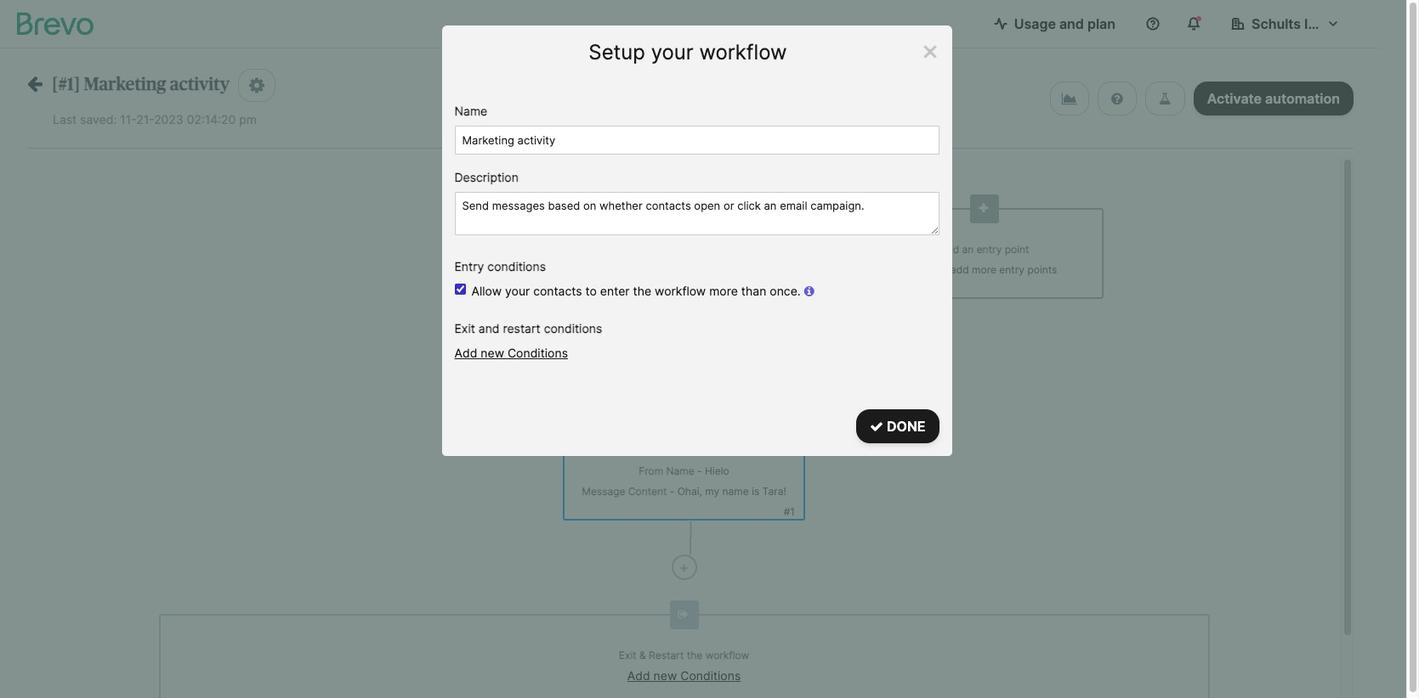 Task type: locate. For each thing, give the bounding box(es) containing it.
0 horizontal spatial add
[[454, 346, 477, 361]]

0 vertical spatial conditions
[[487, 260, 546, 274]]

1 vertical spatial add new conditions link
[[627, 669, 741, 684]]

to inside add an entry point click to add more entry points
[[938, 264, 948, 276]]

is right the filter
[[565, 264, 573, 276]]

21-
[[136, 112, 154, 127]]

[#1]                             marketing activity link
[[27, 75, 230, 94]]

your
[[651, 40, 694, 65], [505, 284, 530, 299]]

usage and plan button
[[980, 7, 1129, 41]]

None checkbox
[[454, 284, 466, 295]]

conditions inside exit & restart the workflow add new conditions
[[680, 669, 741, 684]]

2 vertical spatial workflow
[[705, 650, 749, 662]]

activate
[[1207, 90, 1262, 107]]

pm
[[239, 112, 257, 127]]

add new conditions link
[[454, 346, 568, 361], [627, 669, 741, 684]]

1 vertical spatial more
[[709, 284, 738, 299]]

&
[[639, 650, 646, 662]]

1 vertical spatial to
[[585, 284, 597, 299]]

0 vertical spatial more
[[972, 264, 996, 276]]

#1 down tara! on the right of page
[[784, 506, 795, 519]]

the inside exit & restart the workflow add new conditions
[[687, 650, 703, 662]]

workflow
[[699, 40, 787, 65], [655, 284, 706, 299], [705, 650, 749, 662]]

unengaged_contacts
[[576, 264, 699, 276]]

1 vertical spatial and
[[478, 322, 500, 336]]

0 vertical spatial #1
[[827, 284, 838, 297]]

1 vertical spatial name
[[666, 465, 694, 478]]

the
[[633, 284, 651, 299], [687, 650, 703, 662]]

entry right an
[[977, 243, 1002, 256]]

0 horizontal spatial to
[[585, 284, 597, 299]]

1 vertical spatial entry
[[999, 264, 1025, 276]]

1 horizontal spatial name
[[666, 465, 694, 478]]

0 vertical spatial to
[[938, 264, 948, 276]]

to
[[938, 264, 948, 276], [585, 284, 597, 299]]

name
[[454, 104, 487, 118], [666, 465, 694, 478]]

schults inc button
[[1218, 7, 1354, 41]]

more for entry
[[972, 264, 996, 276]]

0 horizontal spatial more
[[709, 284, 738, 299]]

1 horizontal spatial more
[[972, 264, 996, 276]]

0 horizontal spatial and
[[478, 322, 500, 336]]

1 horizontal spatial new
[[653, 669, 677, 684]]

your right setup
[[651, 40, 694, 65]]

1 horizontal spatial the
[[687, 650, 703, 662]]

0 vertical spatial entry
[[977, 243, 1002, 256]]

1 horizontal spatial your
[[651, 40, 694, 65]]

× button
[[921, 33, 939, 66]]

1 horizontal spatial is
[[752, 485, 759, 498]]

saved:
[[80, 112, 117, 127]]

schults
[[1252, 15, 1301, 32]]

0 vertical spatial conditions
[[508, 346, 568, 361]]

1 vertical spatial -
[[670, 485, 675, 498]]

0 vertical spatial new
[[481, 346, 504, 361]]

new inside "×" form
[[481, 346, 504, 361]]

entry
[[977, 243, 1002, 256], [999, 264, 1025, 276]]

arrow left image
[[27, 75, 43, 93]]

is
[[565, 264, 573, 276], [752, 485, 759, 498]]

exit left "&"
[[619, 650, 637, 662]]

add down 'allow'
[[454, 346, 477, 361]]

to left enter
[[585, 284, 597, 299]]

0 horizontal spatial your
[[505, 284, 530, 299]]

1 vertical spatial the
[[687, 650, 703, 662]]

1 horizontal spatial conditions
[[680, 669, 741, 684]]

exit for exit and restart conditions
[[454, 322, 475, 336]]

and inside "×" form
[[478, 322, 500, 336]]

content
[[628, 485, 667, 498]]

1 vertical spatial your
[[505, 284, 530, 299]]

conditions down exit and restart conditions
[[508, 346, 568, 361]]

name up description
[[454, 104, 487, 118]]

- left "ohai," at the bottom of page
[[670, 485, 675, 498]]

0 vertical spatial is
[[565, 264, 573, 276]]

1 horizontal spatial #1
[[827, 284, 838, 297]]

1 vertical spatial conditions
[[680, 669, 741, 684]]

new
[[481, 346, 504, 361], [653, 669, 677, 684]]

0 vertical spatial exit
[[454, 322, 475, 336]]

name inside "×" form
[[454, 104, 487, 118]]

add new conditions
[[454, 346, 568, 361]]

0 horizontal spatial #1
[[784, 506, 795, 519]]

exit for exit & restart the workflow add new conditions
[[619, 650, 637, 662]]

1 vertical spatial #1
[[784, 506, 795, 519]]

add for an
[[940, 243, 959, 256]]

0 horizontal spatial exit
[[454, 322, 475, 336]]

1 horizontal spatial add new conditions link
[[627, 669, 741, 684]]

1 vertical spatial conditions
[[544, 322, 602, 336]]

message
[[582, 485, 625, 498]]

0 horizontal spatial new
[[481, 346, 504, 361]]

#1 inside the send sms from name - hielo message content - ohai, my name is tara! #1
[[784, 506, 795, 519]]

0 vertical spatial add
[[940, 243, 959, 256]]

restart
[[649, 650, 684, 662]]

entry down point
[[999, 264, 1025, 276]]

02:14:20
[[187, 112, 236, 127]]

1 vertical spatial add
[[454, 346, 477, 361]]

-
[[697, 465, 702, 478], [670, 485, 675, 498]]

the down the unengaged_contacts
[[633, 284, 651, 299]]

add left an
[[940, 243, 959, 256]]

0 horizontal spatial add new conditions link
[[454, 346, 568, 361]]

and
[[1059, 15, 1084, 32], [478, 322, 500, 336]]

add inside "×" form
[[454, 346, 477, 361]]

activate automation
[[1207, 90, 1340, 107]]

1 vertical spatial exit
[[619, 650, 637, 662]]

name down send
[[666, 465, 694, 478]]

#1
[[827, 284, 838, 297], [784, 506, 795, 519]]

exit inside "×" form
[[454, 322, 475, 336]]

more down 16:10
[[709, 284, 738, 299]]

add inside add an entry point click to add more entry points
[[940, 243, 959, 256]]

flask image
[[1159, 92, 1171, 105]]

1 horizontal spatial add
[[627, 669, 650, 684]]

activate automation button
[[1193, 82, 1354, 116]]

point
[[1005, 243, 1029, 256]]

hielo
[[705, 465, 729, 478]]

1 horizontal spatial exit
[[619, 650, 637, 662]]

description
[[454, 170, 519, 185]]

0 horizontal spatial name
[[454, 104, 487, 118]]

more inside add an entry point click to add more entry points
[[972, 264, 996, 276]]

0 horizontal spatial the
[[633, 284, 651, 299]]

0 vertical spatial and
[[1059, 15, 1084, 32]]

more
[[972, 264, 996, 276], [709, 284, 738, 299]]

exit and restart conditions
[[454, 322, 602, 336]]

exit
[[454, 322, 475, 336], [619, 650, 637, 662]]

enter
[[600, 284, 630, 299]]

2023
[[154, 112, 183, 127]]

- left 'hielo'
[[697, 465, 702, 478]]

#1 down 'only'
[[827, 284, 838, 297]]

your down the 'entry conditions'
[[505, 284, 530, 299]]

entry
[[454, 260, 484, 274]]

add an entry point click to add more entry points
[[912, 243, 1057, 276]]

conditions
[[508, 346, 568, 361], [680, 669, 741, 684]]

1 vertical spatial new
[[653, 669, 677, 684]]

conditions
[[487, 260, 546, 274], [544, 322, 602, 336]]

from
[[639, 465, 663, 478]]

1 vertical spatial is
[[752, 485, 759, 498]]

more right add
[[972, 264, 996, 276]]

allow your contacts to enter the workflow more than once.
[[471, 284, 804, 299]]

conditions down restart
[[680, 669, 741, 684]]

exit down 'allow'
[[454, 322, 475, 336]]

cog image
[[249, 77, 264, 94]]

add new conditions link for exit and restart conditions
[[454, 346, 568, 361]]

marketing
[[84, 76, 166, 94]]

and left restart
[[478, 322, 500, 336]]

0 vertical spatial add new conditions link
[[454, 346, 568, 361]]

send sms from name - hielo message content - ohai, my name is tara! #1
[[582, 445, 795, 519]]

and left plan
[[1059, 15, 1084, 32]]

and inside button
[[1059, 15, 1084, 32]]

conditions up 'allow'
[[487, 260, 546, 274]]

inc
[[1304, 15, 1324, 32]]

1 horizontal spatial and
[[1059, 15, 1084, 32]]

1 horizontal spatial -
[[697, 465, 702, 478]]

Add a description to your workflow text field
[[454, 192, 939, 236]]

is left tara! on the right of page
[[752, 485, 759, 498]]

0 horizontal spatial conditions
[[508, 346, 568, 361]]

add new conditions link inside "×" form
[[454, 346, 568, 361]]

0 vertical spatial the
[[633, 284, 651, 299]]

to left add
[[938, 264, 948, 276]]

1 horizontal spatial to
[[938, 264, 948, 276]]

setup your workflow
[[589, 40, 787, 65]]

0 horizontal spatial is
[[565, 264, 573, 276]]

schults inc
[[1252, 15, 1324, 32]]

the inside "×" form
[[633, 284, 651, 299]]

conditions down contacts
[[544, 322, 602, 336]]

the right restart
[[687, 650, 703, 662]]

0 vertical spatial your
[[651, 40, 694, 65]]

and for usage
[[1059, 15, 1084, 32]]

more inside "×" form
[[709, 284, 738, 299]]

0 vertical spatial name
[[454, 104, 487, 118]]

2 horizontal spatial add
[[940, 243, 959, 256]]

add down "&"
[[627, 669, 650, 684]]

setup
[[589, 40, 645, 65]]

[#1]
[[52, 76, 80, 94]]

area chart image
[[1062, 92, 1077, 105]]

sms
[[687, 445, 708, 457]]

your for allow
[[505, 284, 530, 299]]

add
[[940, 243, 959, 256], [454, 346, 477, 361], [627, 669, 650, 684]]

exit inside exit & restart the workflow add new conditions
[[619, 650, 637, 662]]

2 vertical spatial add
[[627, 669, 650, 684]]



Task type: vqa. For each thing, say whether or not it's contained in the screenshot.
Transactional link
no



Task type: describe. For each thing, give the bounding box(es) containing it.
and for exit
[[478, 322, 500, 336]]

add
[[951, 264, 969, 276]]

contacts
[[533, 284, 582, 299]]

Enter the workflow name text field
[[454, 126, 939, 155]]

11-
[[120, 112, 136, 127]]

filter
[[538, 264, 563, 276]]

more for than
[[709, 284, 738, 299]]

is inside filter is unengaged_contacts 16:10 daily weekdays only startpoint #1
[[565, 264, 573, 276]]

× form
[[442, 26, 952, 457]]

0 horizontal spatial -
[[670, 485, 675, 498]]

only
[[808, 264, 830, 276]]

tara!
[[762, 485, 786, 498]]

usage
[[1014, 15, 1056, 32]]

new inside exit & restart the workflow add new conditions
[[653, 669, 677, 684]]

0 vertical spatial workflow
[[699, 40, 787, 65]]

send
[[660, 445, 685, 457]]

my
[[705, 485, 719, 498]]

last
[[53, 112, 77, 127]]

is inside the send sms from name - hielo message content - ohai, my name is tara! #1
[[752, 485, 759, 498]]

restart
[[503, 322, 540, 336]]

once.
[[770, 284, 801, 299]]

weekdays
[[756, 264, 805, 276]]

0 vertical spatial -
[[697, 465, 702, 478]]

1 vertical spatial workflow
[[655, 284, 706, 299]]

filter is unengaged_contacts 16:10 daily weekdays only startpoint #1
[[538, 264, 838, 297]]

done
[[883, 419, 925, 436]]

your for setup
[[651, 40, 694, 65]]

click
[[912, 264, 935, 276]]

automation
[[1265, 90, 1340, 107]]

name inside the send sms from name - hielo message content - ohai, my name is tara! #1
[[666, 465, 694, 478]]

workflow inside exit & restart the workflow add new conditions
[[705, 650, 749, 662]]

plan
[[1087, 15, 1116, 32]]

done button
[[856, 410, 939, 444]]

ohai,
[[677, 485, 702, 498]]

points
[[1027, 264, 1057, 276]]

exit & restart the workflow add new conditions
[[619, 650, 749, 684]]

add new conditions link for exit & restart the workflow
[[627, 669, 741, 684]]

startpoint
[[777, 284, 824, 297]]

daily
[[730, 264, 753, 276]]

usage and plan
[[1014, 15, 1116, 32]]

×
[[921, 33, 939, 66]]

16:10
[[702, 264, 727, 276]]

to inside "×" form
[[585, 284, 597, 299]]

allow
[[471, 284, 502, 299]]

entry conditions
[[454, 260, 546, 274]]

check image
[[870, 420, 883, 434]]

name
[[722, 485, 749, 498]]

activity
[[170, 76, 230, 94]]

#1 inside filter is unengaged_contacts 16:10 daily weekdays only startpoint #1
[[827, 284, 838, 297]]

none checkbox inside "×" form
[[454, 284, 466, 295]]

last saved: 11-21-2023 02:14:20 pm
[[53, 112, 257, 127]]

than
[[741, 284, 766, 299]]

[#1]                             marketing activity
[[52, 76, 230, 94]]

question circle image
[[1111, 92, 1123, 105]]

an
[[962, 243, 974, 256]]

add inside exit & restart the workflow add new conditions
[[627, 669, 650, 684]]

conditions inside "×" form
[[508, 346, 568, 361]]

add for new
[[454, 346, 477, 361]]



